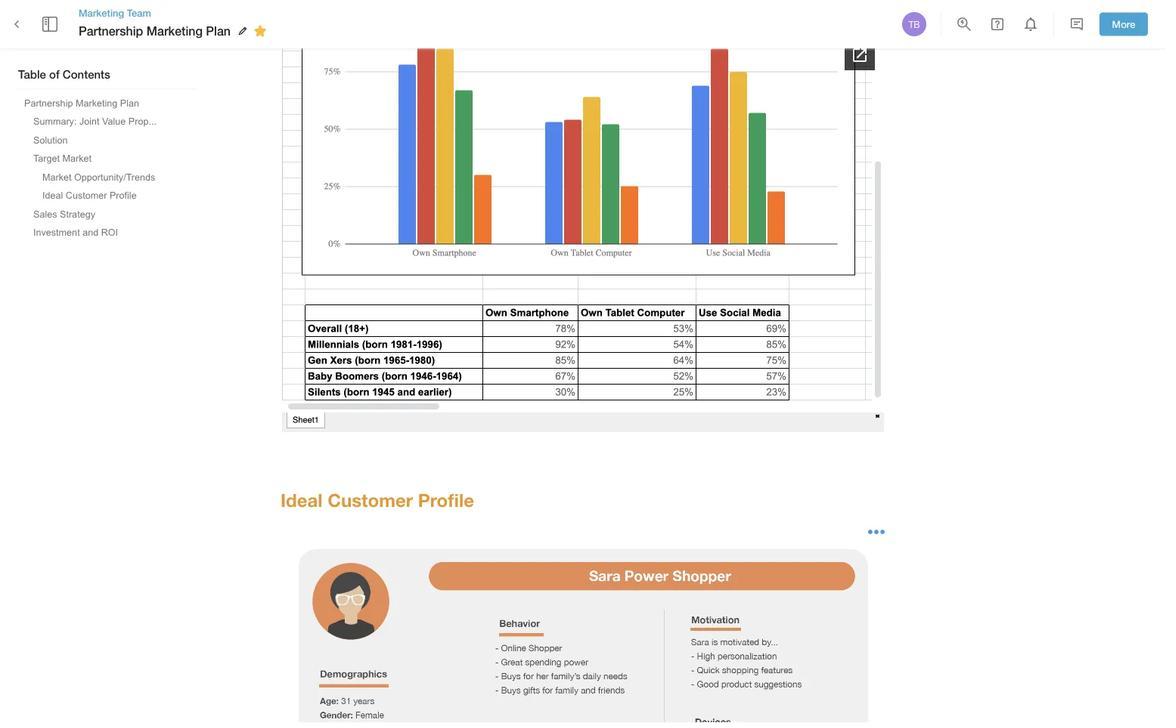 Task type: describe. For each thing, give the bounding box(es) containing it.
remove favorite image
[[251, 22, 269, 40]]

partnership marketing plan button
[[18, 95, 145, 112]]

target market
[[33, 153, 92, 164]]

1 vertical spatial marketing
[[147, 24, 203, 38]]

target market button
[[27, 150, 98, 167]]

partnership inside button
[[24, 98, 73, 108]]

solution button
[[27, 132, 74, 149]]

marketing inside button
[[76, 98, 117, 108]]

opportunity/trends
[[74, 172, 155, 182]]

table of contents
[[18, 68, 110, 81]]

team
[[127, 7, 151, 18]]

strategy
[[60, 209, 95, 219]]

and
[[83, 227, 98, 238]]

marketing team
[[79, 7, 151, 18]]

tb button
[[900, 10, 929, 39]]

plan inside button
[[120, 98, 139, 108]]

more
[[1112, 18, 1135, 30]]

ideal inside ideal customer profile button
[[42, 190, 63, 201]]

partnership marketing plan inside button
[[24, 98, 139, 108]]

summary: joint value prop... button
[[27, 113, 163, 130]]

investment and roi
[[33, 227, 118, 238]]

investment
[[33, 227, 80, 238]]

market opportunity/trends
[[42, 172, 155, 182]]

1 horizontal spatial partnership
[[79, 24, 143, 38]]

sales strategy button
[[27, 206, 101, 223]]

1 vertical spatial customer
[[328, 490, 413, 511]]

1 vertical spatial profile
[[418, 490, 474, 511]]

0 vertical spatial market
[[62, 153, 92, 164]]

summary:
[[33, 116, 77, 127]]



Task type: locate. For each thing, give the bounding box(es) containing it.
profile inside button
[[110, 190, 137, 201]]

partnership marketing plan down the team
[[79, 24, 231, 38]]

0 vertical spatial ideal customer profile
[[42, 190, 137, 201]]

tb
[[909, 19, 920, 29]]

sales
[[33, 209, 57, 219]]

0 vertical spatial marketing
[[79, 7, 124, 18]]

ideal customer profile button
[[36, 187, 143, 204]]

customer
[[66, 190, 107, 201], [328, 490, 413, 511]]

1 horizontal spatial profile
[[418, 490, 474, 511]]

market
[[62, 153, 92, 164], [42, 172, 71, 182]]

1 horizontal spatial ideal customer profile
[[281, 490, 474, 511]]

partnership down marketing team
[[79, 24, 143, 38]]

marketing down marketing team link at left top
[[147, 24, 203, 38]]

contents
[[63, 68, 110, 81]]

1 vertical spatial ideal
[[281, 490, 323, 511]]

marketing left the team
[[79, 7, 124, 18]]

value
[[102, 116, 126, 127]]

solution
[[33, 135, 68, 145]]

ideal customer profile
[[42, 190, 137, 201], [281, 490, 474, 511]]

marketing team link
[[79, 6, 271, 20]]

profile
[[110, 190, 137, 201], [418, 490, 474, 511]]

0 horizontal spatial partnership
[[24, 98, 73, 108]]

market down 'target market' button
[[42, 172, 71, 182]]

1 horizontal spatial ideal
[[281, 490, 323, 511]]

investment and roi button
[[27, 224, 124, 241]]

1 vertical spatial ideal customer profile
[[281, 490, 474, 511]]

market up market opportunity/trends
[[62, 153, 92, 164]]

target
[[33, 153, 60, 164]]

0 vertical spatial plan
[[206, 24, 231, 38]]

summary: joint value prop...
[[33, 116, 156, 127]]

0 horizontal spatial ideal customer profile
[[42, 190, 137, 201]]

1 vertical spatial market
[[42, 172, 71, 182]]

1 vertical spatial plan
[[120, 98, 139, 108]]

partnership marketing plan up joint
[[24, 98, 139, 108]]

plan up prop...
[[120, 98, 139, 108]]

table
[[18, 68, 46, 81]]

0 horizontal spatial customer
[[66, 190, 107, 201]]

prop...
[[128, 116, 156, 127]]

1 vertical spatial partnership
[[24, 98, 73, 108]]

sales strategy
[[33, 209, 95, 219]]

plan left remove favorite icon at the top
[[206, 24, 231, 38]]

partnership up summary:
[[24, 98, 73, 108]]

customer inside button
[[66, 190, 107, 201]]

0 horizontal spatial ideal
[[42, 190, 63, 201]]

0 vertical spatial ideal
[[42, 190, 63, 201]]

partnership
[[79, 24, 143, 38], [24, 98, 73, 108]]

market opportunity/trends button
[[36, 169, 161, 186]]

0 vertical spatial profile
[[110, 190, 137, 201]]

0 horizontal spatial profile
[[110, 190, 137, 201]]

joint
[[79, 116, 99, 127]]

ideal customer profile inside ideal customer profile button
[[42, 190, 137, 201]]

marketing
[[79, 7, 124, 18], [147, 24, 203, 38], [76, 98, 117, 108]]

more button
[[1100, 13, 1148, 36]]

1 horizontal spatial plan
[[206, 24, 231, 38]]

0 vertical spatial customer
[[66, 190, 107, 201]]

marketing up summary: joint value prop...
[[76, 98, 117, 108]]

1 horizontal spatial customer
[[328, 490, 413, 511]]

0 horizontal spatial plan
[[120, 98, 139, 108]]

0 vertical spatial partnership
[[79, 24, 143, 38]]

1 vertical spatial partnership marketing plan
[[24, 98, 139, 108]]

partnership marketing plan
[[79, 24, 231, 38], [24, 98, 139, 108]]

plan
[[206, 24, 231, 38], [120, 98, 139, 108]]

roi
[[101, 227, 118, 238]]

0 vertical spatial partnership marketing plan
[[79, 24, 231, 38]]

2 vertical spatial marketing
[[76, 98, 117, 108]]

ideal
[[42, 190, 63, 201], [281, 490, 323, 511]]

of
[[49, 68, 59, 81]]



Task type: vqa. For each thing, say whether or not it's contained in the screenshot.
1st help image from the bottom
no



